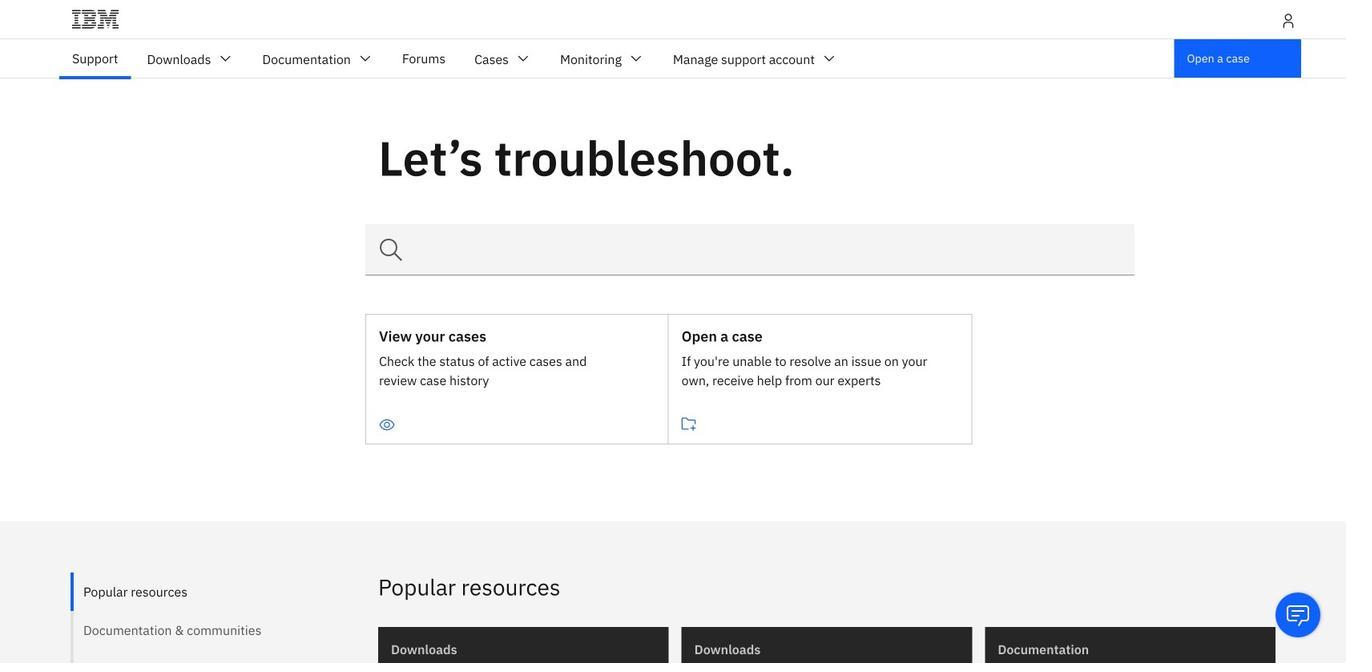 Task type: describe. For each thing, give the bounding box(es) containing it.
user profile image
[[1281, 13, 1297, 29]]

open the chat window image
[[1286, 603, 1311, 628]]



Task type: vqa. For each thing, say whether or not it's contained in the screenshot.
Download Your Ibm Software Products, Licenses, Subscriptions And Upgrades region on the right bottom
yes



Task type: locate. For each thing, give the bounding box(es) containing it.
search through all product documentation region
[[985, 628, 1276, 664]]

None search field
[[366, 224, 1135, 276]]

ibm element
[[38, 0, 1308, 38]]

download your ibm software products, licenses, subscriptions and upgrades region
[[682, 628, 973, 664]]

download fixes and updates for your software, hardware and operating system region
[[378, 628, 669, 664]]

None text field
[[366, 224, 1135, 276]]

menu bar
[[58, 39, 852, 78]]



